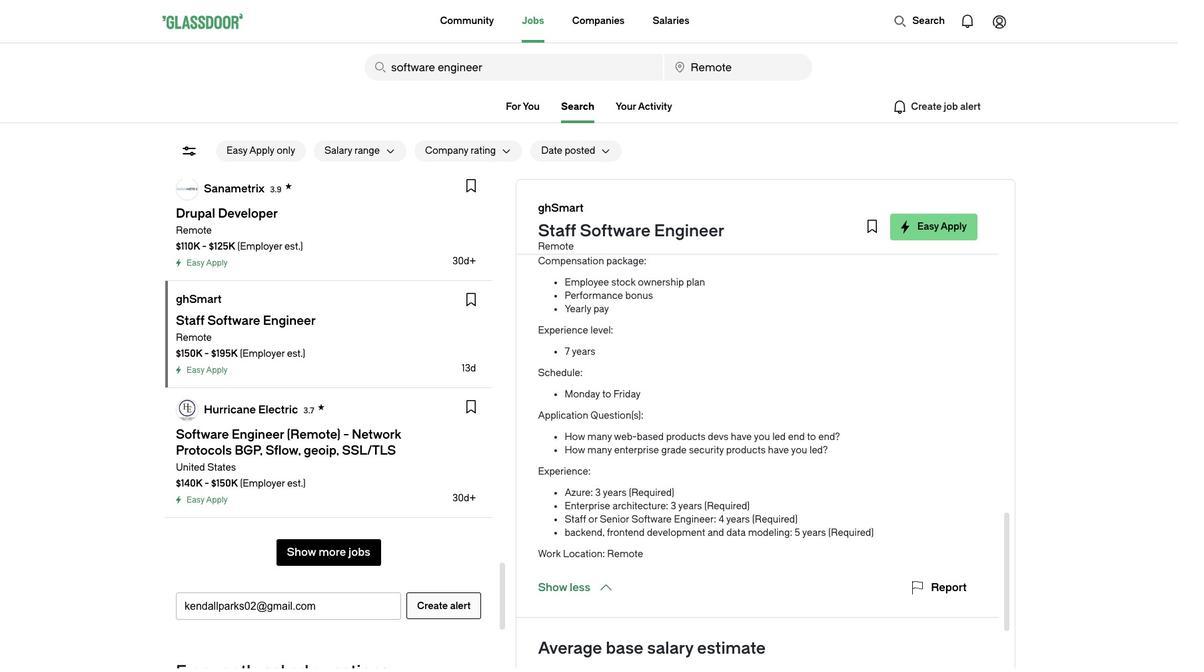 Task type: describe. For each thing, give the bounding box(es) containing it.
salary
[[325, 145, 352, 157]]

time inside referral program unlimited paid time off vision insurance work from home
[[631, 208, 651, 219]]

referral program unlimited paid time off vision insurance work from home
[[565, 195, 666, 246]]

paid
[[565, 168, 584, 179]]

company rating
[[425, 145, 496, 157]]

ghsmart for staff software engineer
[[538, 202, 584, 215]]

easy apply inside button
[[918, 221, 967, 233]]

apply inside button
[[249, 145, 274, 157]]

jobs link
[[522, 0, 544, 43]]

date
[[541, 145, 563, 157]]

sanametrix logo image
[[177, 179, 198, 200]]

azure:
[[565, 488, 593, 499]]

years right 5
[[803, 528, 826, 539]]

30d+ for hurricane electric
[[452, 493, 476, 505]]

you
[[523, 101, 540, 113]]

years up data
[[726, 515, 750, 526]]

sanametrix
[[204, 182, 265, 195]]

1 horizontal spatial 3
[[671, 501, 676, 513]]

software inside staff software engineer remote
[[580, 222, 651, 241]]

for you link
[[506, 101, 540, 113]]

paid
[[610, 208, 629, 219]]

united states $140k - $150k (employer est.)
[[176, 463, 306, 490]]

search button
[[887, 8, 952, 35]]

staff software engineer remote
[[538, 222, 725, 253]]

easy apply for remote $150k - $195k (employer est.)
[[187, 366, 228, 375]]

easy for remote $150k - $195k (employer est.)
[[187, 366, 204, 375]]

$140k
[[176, 479, 202, 490]]

estimate
[[697, 640, 766, 659]]

report
[[931, 582, 967, 595]]

years right 7
[[572, 347, 596, 358]]

architecture:
[[613, 501, 669, 513]]

posted
[[565, 145, 595, 157]]

friday
[[614, 389, 641, 401]]

(required) right 5
[[828, 528, 874, 539]]

jobs
[[522, 15, 544, 27]]

led?
[[810, 445, 828, 457]]

show less
[[538, 582, 591, 595]]

company rating button
[[415, 141, 496, 162]]

devs
[[708, 432, 729, 443]]

- for $125k
[[202, 241, 207, 253]]

based
[[637, 432, 664, 443]]

hurricane
[[204, 404, 256, 416]]

(employer for $110k - $125k
[[237, 241, 282, 253]]

0 horizontal spatial 3
[[595, 488, 601, 499]]

less
[[570, 582, 591, 595]]

compensation package:
[[538, 256, 647, 267]]

(employer for $150k - $195k
[[240, 349, 285, 360]]

development
[[647, 528, 705, 539]]

easy apply only button
[[216, 141, 306, 162]]

easy inside easy apply only button
[[227, 145, 247, 157]]

1 how from the top
[[565, 432, 585, 443]]

0 horizontal spatial work
[[538, 549, 561, 561]]

companies
[[572, 15, 625, 27]]

stock
[[612, 277, 636, 289]]

employee stock ownership plan performance bonus yearly pay
[[565, 277, 705, 315]]

(required) up architecture:
[[629, 488, 675, 499]]

enterprise
[[565, 501, 610, 513]]

your
[[616, 101, 636, 113]]

web-
[[614, 432, 637, 443]]

pay
[[594, 304, 609, 315]]

backend,
[[565, 528, 605, 539]]

5
[[795, 528, 800, 539]]

grade
[[662, 445, 687, 457]]

- inside united states $140k - $150k (employer est.)
[[205, 479, 209, 490]]

$195k
[[211, 349, 238, 360]]

your activity
[[616, 101, 672, 113]]

13d
[[462, 363, 476, 375]]

range
[[355, 145, 380, 157]]

enterprise
[[614, 445, 659, 457]]

or
[[589, 515, 598, 526]]

security
[[689, 445, 724, 457]]

salary range button
[[314, 141, 380, 162]]

package:
[[607, 256, 647, 267]]

Search keyword field
[[365, 54, 663, 81]]

paid sick time
[[565, 168, 626, 179]]

3.7
[[303, 406, 314, 416]]

hurricane electric logo image
[[177, 400, 198, 421]]

community
[[440, 15, 494, 27]]

data
[[727, 528, 746, 539]]

work location: remote
[[538, 549, 643, 561]]

date posted
[[541, 145, 595, 157]]

company
[[425, 145, 468, 157]]

monday to friday
[[565, 389, 641, 401]]

apply for united states $140k - $150k (employer est.)
[[206, 496, 228, 505]]

date posted button
[[531, 141, 595, 162]]

rating
[[471, 145, 496, 157]]

1 vertical spatial products
[[726, 445, 766, 457]]

for you
[[506, 101, 540, 113]]

off
[[653, 208, 666, 219]]

home
[[614, 235, 640, 246]]

1 many from the top
[[588, 432, 612, 443]]

ownership
[[638, 277, 684, 289]]

0 horizontal spatial time
[[606, 168, 626, 179]]

0 vertical spatial you
[[754, 432, 770, 443]]

show less button
[[538, 581, 615, 597]]

remote $150k - $195k (employer est.)
[[176, 333, 305, 360]]

only
[[277, 145, 295, 157]]

easy apply only
[[227, 145, 295, 157]]

$150k inside united states $140k - $150k (employer est.)
[[211, 479, 238, 490]]

easy for united states $140k - $150k (employer est.)
[[187, 496, 204, 505]]

end?
[[819, 432, 840, 443]]

plan
[[686, 277, 705, 289]]

7 years
[[565, 347, 596, 358]]

2 many from the top
[[588, 445, 612, 457]]

level:
[[591, 325, 613, 337]]

easy for remote $110k - $125k (employer est.)
[[187, 259, 204, 268]]

est.) for remote $150k - $195k (employer est.)
[[287, 349, 305, 360]]

experience level:
[[538, 325, 613, 337]]

question(s):
[[591, 411, 644, 422]]

easy apply for remote $110k - $125k (employer est.)
[[187, 259, 228, 268]]

4
[[719, 515, 724, 526]]

search inside button
[[913, 15, 945, 27]]

monday
[[565, 389, 600, 401]]

bonus
[[626, 291, 653, 302]]

remote down frontend
[[607, 549, 643, 561]]

for
[[506, 101, 521, 113]]

open filter menu image
[[181, 143, 197, 159]]

0 vertical spatial to
[[602, 389, 611, 401]]

staff inside staff software engineer remote
[[538, 222, 576, 241]]

Search location field
[[664, 54, 812, 81]]

hurricane electric
[[204, 404, 298, 416]]

1 horizontal spatial you
[[791, 445, 807, 457]]

est.) inside united states $140k - $150k (employer est.)
[[287, 479, 306, 490]]

referral
[[565, 195, 600, 206]]

remote inside staff software engineer remote
[[538, 241, 574, 253]]

1 horizontal spatial have
[[768, 445, 789, 457]]



Task type: locate. For each thing, give the bounding box(es) containing it.
to inside how many web-based products devs have you led end to end? how many enterprise grade security products have you led?
[[807, 432, 816, 443]]

est.) inside remote $150k - $195k (employer est.)
[[287, 349, 305, 360]]

1 vertical spatial how
[[565, 445, 585, 457]]

to
[[602, 389, 611, 401], [807, 432, 816, 443]]

search link
[[561, 101, 595, 123]]

employee
[[565, 277, 609, 289]]

2 vertical spatial est.)
[[287, 479, 306, 490]]

have
[[731, 432, 752, 443], [768, 445, 789, 457]]

1 horizontal spatial work
[[565, 235, 588, 246]]

1 vertical spatial 30d+
[[452, 493, 476, 505]]

work down 'vision'
[[565, 235, 588, 246]]

(required)
[[629, 488, 675, 499], [704, 501, 750, 513], [752, 515, 798, 526], [828, 528, 874, 539]]

1 vertical spatial software
[[632, 515, 672, 526]]

2 vertical spatial (employer
[[240, 479, 285, 490]]

0 vertical spatial staff
[[538, 222, 576, 241]]

1 horizontal spatial to
[[807, 432, 816, 443]]

and
[[708, 528, 724, 539]]

you down end
[[791, 445, 807, 457]]

0 vertical spatial search
[[913, 15, 945, 27]]

1 vertical spatial have
[[768, 445, 789, 457]]

0 horizontal spatial you
[[754, 432, 770, 443]]

1 vertical spatial staff
[[565, 515, 586, 526]]

0 horizontal spatial products
[[666, 432, 706, 443]]

$150k left $195k
[[176, 349, 202, 360]]

senior
[[600, 515, 629, 526]]

2 30d+ from the top
[[452, 493, 476, 505]]

1 horizontal spatial search
[[913, 15, 945, 27]]

2 none field from the left
[[664, 54, 812, 81]]

None field
[[365, 54, 663, 81], [664, 54, 812, 81]]

remote up $110k at the top left of the page
[[176, 225, 212, 237]]

apply for remote $150k - $195k (employer est.)
[[206, 366, 228, 375]]

0 vertical spatial 3
[[595, 488, 601, 499]]

time right sick
[[606, 168, 626, 179]]

insurance
[[595, 221, 638, 233]]

work up show
[[538, 549, 561, 561]]

1 vertical spatial 3
[[671, 501, 676, 513]]

(required) up modeling:
[[752, 515, 798, 526]]

staff up "compensation"
[[538, 222, 576, 241]]

Enter email address email field
[[177, 594, 401, 620]]

salaries
[[653, 15, 690, 27]]

7
[[565, 347, 570, 358]]

easy apply for united states $140k - $150k (employer est.)
[[187, 496, 228, 505]]

staff
[[538, 222, 576, 241], [565, 515, 586, 526]]

search
[[913, 15, 945, 27], [561, 101, 595, 113]]

to left friday
[[602, 389, 611, 401]]

average base salary estimate
[[538, 640, 766, 659]]

$150k
[[176, 349, 202, 360], [211, 479, 238, 490]]

$150k inside remote $150k - $195k (employer est.)
[[176, 349, 202, 360]]

experience
[[538, 325, 588, 337]]

0 vertical spatial have
[[731, 432, 752, 443]]

1 horizontal spatial time
[[631, 208, 651, 219]]

many
[[588, 432, 612, 443], [588, 445, 612, 457]]

0 horizontal spatial search
[[561, 101, 595, 113]]

3 up enterprise in the bottom of the page
[[595, 488, 601, 499]]

est.) for remote $110k - $125k (employer est.)
[[285, 241, 303, 253]]

3.9
[[270, 185, 282, 194]]

modeling:
[[748, 528, 793, 539]]

activity
[[638, 101, 672, 113]]

- inside remote $110k - $125k (employer est.)
[[202, 241, 207, 253]]

yearly
[[565, 304, 591, 315]]

easy apply button
[[890, 214, 978, 241]]

1 30d+ from the top
[[452, 256, 476, 267]]

how down application
[[565, 432, 585, 443]]

unlimited
[[565, 208, 608, 219]]

have down led
[[768, 445, 789, 457]]

how up experience:
[[565, 445, 585, 457]]

ghsmart inside jobs list element
[[176, 293, 222, 306]]

jobs list element
[[165, 0, 492, 519]]

staff up backend,
[[565, 515, 586, 526]]

frontend
[[607, 528, 645, 539]]

1 vertical spatial work
[[538, 549, 561, 561]]

1 vertical spatial you
[[791, 445, 807, 457]]

- right $140k
[[205, 479, 209, 490]]

years up engineer:
[[679, 501, 702, 513]]

how many web-based products devs have you led end to end? how many enterprise grade security products have you led?
[[565, 432, 840, 457]]

3 up engineer:
[[671, 501, 676, 513]]

0 vertical spatial 30d+
[[452, 256, 476, 267]]

(employer inside remote $150k - $195k (employer est.)
[[240, 349, 285, 360]]

end
[[788, 432, 805, 443]]

software inside azure: 3 years (required) enterprise architecture: 3 years (required) staff or senior software engineer: 4 years (required) backend, frontend development and data modeling: 5 years (required)
[[632, 515, 672, 526]]

(employer inside united states $140k - $150k (employer est.)
[[240, 479, 285, 490]]

have right devs
[[731, 432, 752, 443]]

remote up "compensation"
[[538, 241, 574, 253]]

salary range
[[325, 145, 380, 157]]

remote
[[176, 225, 212, 237], [538, 241, 574, 253], [176, 333, 212, 344], [607, 549, 643, 561]]

report button
[[910, 581, 967, 597]]

0 horizontal spatial have
[[731, 432, 752, 443]]

years up "senior"
[[603, 488, 627, 499]]

- left $195k
[[205, 349, 209, 360]]

time left off
[[631, 208, 651, 219]]

- right $110k at the top left of the page
[[202, 241, 207, 253]]

program
[[602, 195, 641, 206]]

years
[[572, 347, 596, 358], [603, 488, 627, 499], [679, 501, 702, 513], [726, 515, 750, 526], [803, 528, 826, 539]]

$125k
[[209, 241, 235, 253]]

apply inside button
[[941, 221, 967, 233]]

salary
[[647, 640, 694, 659]]

0 vertical spatial how
[[565, 432, 585, 443]]

0 vertical spatial many
[[588, 432, 612, 443]]

0 vertical spatial work
[[565, 235, 588, 246]]

time
[[606, 168, 626, 179], [631, 208, 651, 219]]

est.) inside remote $110k - $125k (employer est.)
[[285, 241, 303, 253]]

1 vertical spatial time
[[631, 208, 651, 219]]

to up the led?
[[807, 432, 816, 443]]

1 vertical spatial $150k
[[211, 479, 238, 490]]

community link
[[440, 0, 494, 43]]

0 vertical spatial ghsmart
[[538, 202, 584, 215]]

0 horizontal spatial to
[[602, 389, 611, 401]]

0 vertical spatial -
[[202, 241, 207, 253]]

easy apply
[[918, 221, 967, 233], [187, 259, 228, 268], [187, 366, 228, 375], [187, 496, 228, 505]]

azure: 3 years (required) enterprise architecture: 3 years (required) staff or senior software engineer: 4 years (required) backend, frontend development and data modeling: 5 years (required)
[[565, 488, 874, 539]]

(required) up the 4
[[704, 501, 750, 513]]

apply for remote $110k - $125k (employer est.)
[[206, 259, 228, 268]]

1 horizontal spatial ghsmart
[[538, 202, 584, 215]]

remote inside remote $150k - $195k (employer est.)
[[176, 333, 212, 344]]

1 vertical spatial ghsmart
[[176, 293, 222, 306]]

salaries link
[[653, 0, 690, 43]]

1 vertical spatial search
[[561, 101, 595, 113]]

ghsmart up 'vision'
[[538, 202, 584, 215]]

base
[[606, 640, 644, 659]]

ghsmart down $110k at the top left of the page
[[176, 293, 222, 306]]

show
[[538, 582, 567, 595]]

1 horizontal spatial none field
[[664, 54, 812, 81]]

electric
[[258, 404, 298, 416]]

- for $195k
[[205, 349, 209, 360]]

remote inside remote $110k - $125k (employer est.)
[[176, 225, 212, 237]]

2 vertical spatial -
[[205, 479, 209, 490]]

1 vertical spatial est.)
[[287, 349, 305, 360]]

work inside referral program unlimited paid time off vision insurance work from home
[[565, 235, 588, 246]]

2 how from the top
[[565, 445, 585, 457]]

(employer inside remote $110k - $125k (employer est.)
[[237, 241, 282, 253]]

0 vertical spatial time
[[606, 168, 626, 179]]

experience:
[[538, 467, 591, 478]]

staff inside azure: 3 years (required) enterprise architecture: 3 years (required) staff or senior software engineer: 4 years (required) backend, frontend development and data modeling: 5 years (required)
[[565, 515, 586, 526]]

products
[[666, 432, 706, 443], [726, 445, 766, 457]]

engineer:
[[674, 515, 716, 526]]

0 vertical spatial products
[[666, 432, 706, 443]]

1 none field from the left
[[365, 54, 663, 81]]

- inside remote $150k - $195k (employer est.)
[[205, 349, 209, 360]]

none field "search keyword"
[[365, 54, 663, 81]]

ghsmart
[[538, 202, 584, 215], [176, 293, 222, 306]]

0 horizontal spatial none field
[[365, 54, 663, 81]]

1 horizontal spatial products
[[726, 445, 766, 457]]

1 vertical spatial (employer
[[240, 349, 285, 360]]

none field search location
[[664, 54, 812, 81]]

easy
[[227, 145, 247, 157], [918, 221, 939, 233], [187, 259, 204, 268], [187, 366, 204, 375], [187, 496, 204, 505]]

location:
[[563, 549, 605, 561]]

0 vertical spatial $150k
[[176, 349, 202, 360]]

0 horizontal spatial ghsmart
[[176, 293, 222, 306]]

you
[[754, 432, 770, 443], [791, 445, 807, 457]]

$150k down states
[[211, 479, 238, 490]]

0 vertical spatial (employer
[[237, 241, 282, 253]]

sick
[[586, 168, 604, 179]]

30d+ for sanametrix
[[452, 256, 476, 267]]

remote up $195k
[[176, 333, 212, 344]]

1 vertical spatial -
[[205, 349, 209, 360]]

0 vertical spatial software
[[580, 222, 651, 241]]

states
[[207, 463, 236, 474]]

0 vertical spatial est.)
[[285, 241, 303, 253]]

1 horizontal spatial $150k
[[211, 479, 238, 490]]

ghsmart for remote
[[176, 293, 222, 306]]

(employer
[[237, 241, 282, 253], [240, 349, 285, 360], [240, 479, 285, 490]]

1 vertical spatial to
[[807, 432, 816, 443]]

0 horizontal spatial $150k
[[176, 349, 202, 360]]

products down devs
[[726, 445, 766, 457]]

easy inside the easy apply button
[[918, 221, 939, 233]]

$110k
[[176, 241, 200, 253]]

schedule:
[[538, 368, 583, 379]]

1 vertical spatial many
[[588, 445, 612, 457]]

application
[[538, 411, 588, 422]]

you left led
[[754, 432, 770, 443]]

remote $110k - $125k (employer est.)
[[176, 225, 303, 253]]

products up grade
[[666, 432, 706, 443]]

how
[[565, 432, 585, 443], [565, 445, 585, 457]]



Task type: vqa. For each thing, say whether or not it's contained in the screenshot.
Friday
yes



